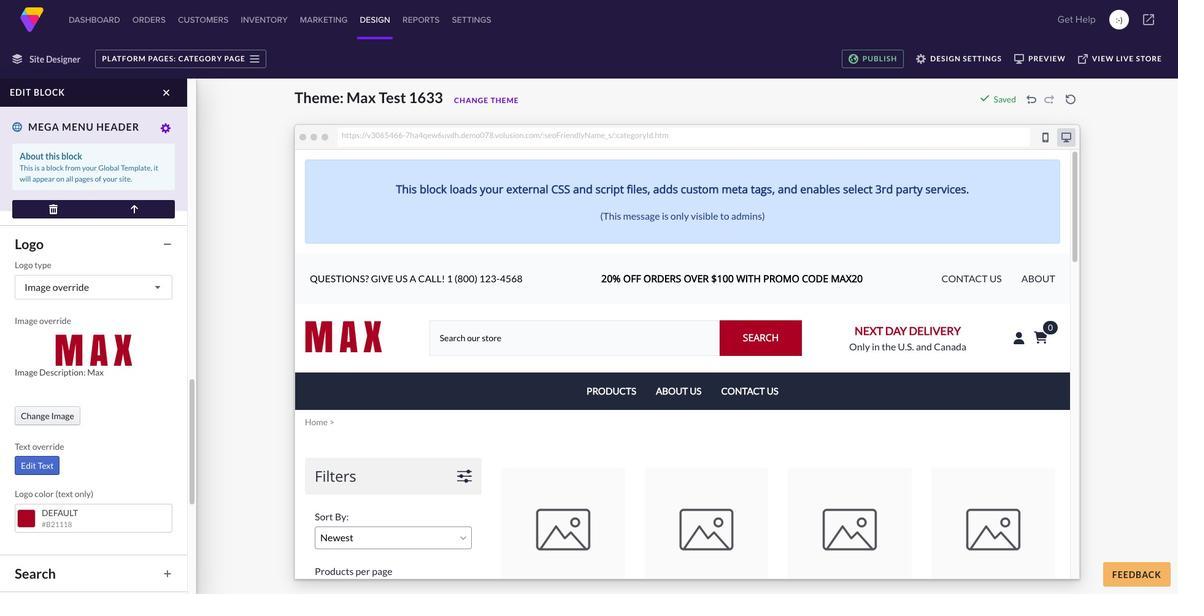 Task type: vqa. For each thing, say whether or not it's contained in the screenshot.
Header link hover color
yes



Task type: locate. For each thing, give the bounding box(es) containing it.
:-) link
[[1110, 10, 1129, 29]]

your down global
[[103, 174, 118, 184]]

)
[[1121, 14, 1123, 26]]

header right 41,
[[96, 121, 139, 133]]

logo left the type
[[15, 260, 33, 270]]

rgba(30,
[[42, 130, 74, 139]]

settings button
[[450, 0, 494, 39]]

logo for logo type
[[15, 260, 33, 270]]

1 vertical spatial color
[[83, 159, 102, 169]]

0 vertical spatial max
[[347, 88, 376, 106]]

1 #b21118 from the top
[[42, 190, 72, 199]]

header for header link hover color
[[15, 159, 43, 169]]

image override up image description: max
[[15, 315, 71, 326]]

0 vertical spatial color
[[61, 99, 80, 109]]

reports
[[403, 14, 440, 26]]

color5 rgba(30, 41, 59, 1)
[[42, 118, 105, 139]]

your up pages
[[82, 163, 97, 172]]

menu
[[62, 121, 94, 133]]

change image button
[[15, 406, 80, 425]]

0 horizontal spatial text
[[15, 441, 31, 452]]

text up 'edit text'
[[15, 441, 31, 452]]

0 vertical spatial edit
[[10, 87, 31, 98]]

text
[[15, 441, 31, 452], [38, 460, 54, 471]]

default down (text
[[42, 508, 78, 518]]

default #b21118 for hover
[[42, 178, 78, 199]]

2 horizontal spatial color
[[83, 159, 102, 169]]

0 vertical spatial change
[[454, 96, 489, 105]]

max right the description:
[[87, 367, 104, 377]]

1 logo from the top
[[15, 236, 44, 252]]

2 vertical spatial color
[[35, 489, 54, 499]]

store
[[1136, 54, 1163, 63]]

default for (text
[[42, 508, 78, 518]]

0 vertical spatial header
[[15, 99, 43, 109]]

1 horizontal spatial your
[[103, 174, 118, 184]]

block up header text color
[[34, 87, 65, 98]]

1 vertical spatial default #b21118
[[42, 508, 78, 529]]

1 vertical spatial max
[[87, 367, 104, 377]]

0 horizontal spatial max
[[87, 367, 104, 377]]

dashboard link
[[66, 0, 123, 39]]

1633
[[409, 88, 443, 106]]

it
[[154, 163, 158, 172]]

header
[[15, 99, 43, 109], [96, 121, 139, 133], [15, 159, 43, 169]]

header down edit block
[[15, 99, 43, 109]]

block up from
[[61, 151, 82, 161]]

get help
[[1058, 12, 1096, 26]]

logo inside logo button
[[15, 236, 44, 252]]

view
[[1092, 54, 1114, 63]]

max inside sidebar element
[[87, 367, 104, 377]]

inventory
[[241, 14, 288, 26]]

header text color
[[15, 99, 80, 109]]

0 vertical spatial your
[[82, 163, 97, 172]]

publish button
[[842, 50, 904, 68]]

0 vertical spatial default #b21118
[[42, 178, 78, 199]]

edit down text override
[[21, 460, 36, 471]]

design
[[931, 54, 961, 63]]

0 vertical spatial logo
[[15, 236, 44, 252]]

edit inside button
[[21, 460, 36, 471]]

2 vertical spatial block
[[46, 163, 64, 172]]

will
[[20, 174, 31, 184]]

orders button
[[130, 0, 168, 39]]

1 vertical spatial override
[[39, 315, 71, 326]]

change up text override
[[21, 411, 50, 421]]

2 vertical spatial logo
[[15, 489, 33, 499]]

1 vertical spatial your
[[103, 174, 118, 184]]

override down image override button
[[39, 315, 71, 326]]

0 vertical spatial text
[[15, 441, 31, 452]]

0 vertical spatial image override
[[25, 281, 89, 293]]

header up "will"
[[15, 159, 43, 169]]

1 vertical spatial edit
[[21, 460, 36, 471]]

:-
[[1116, 14, 1121, 26]]

0 vertical spatial default
[[42, 178, 78, 188]]

#b21118 for hover
[[42, 190, 72, 199]]

description:
[[39, 367, 86, 377]]

publish
[[863, 54, 898, 63]]

1 vertical spatial #b21118
[[42, 520, 72, 529]]

template,
[[121, 163, 152, 172]]

#b21118 down logo color (text only)
[[42, 520, 72, 529]]

max
[[347, 88, 376, 106], [87, 367, 104, 377]]

0 vertical spatial override
[[53, 281, 89, 293]]

0 horizontal spatial your
[[82, 163, 97, 172]]

2 default from the top
[[42, 508, 78, 518]]

theme: max test 1633
[[295, 88, 443, 106]]

image override down the type
[[25, 281, 89, 293]]

test
[[379, 88, 406, 106]]

change for change image
[[21, 411, 50, 421]]

color right text
[[61, 99, 80, 109]]

about this block this is a block from your global template, it will appear on all pages of your site.
[[20, 151, 158, 184]]

global template image
[[12, 122, 22, 132]]

0 horizontal spatial change
[[21, 411, 50, 421]]

default #b21118
[[42, 178, 78, 199], [42, 508, 78, 529]]

logo
[[15, 236, 44, 252], [15, 260, 33, 270], [15, 489, 33, 499]]

change left the theme
[[454, 96, 489, 105]]

#b21118 down on
[[42, 190, 72, 199]]

default #b21118 down (text
[[42, 508, 78, 529]]

link
[[45, 159, 58, 169]]

default
[[42, 178, 78, 188], [42, 508, 78, 518]]

sidebar element
[[0, 4, 196, 594]]

all
[[66, 174, 73, 184]]

get
[[1058, 12, 1073, 26]]

2 logo from the top
[[15, 260, 33, 270]]

color left (text
[[35, 489, 54, 499]]

view live store
[[1092, 54, 1163, 63]]

1 vertical spatial text
[[38, 460, 54, 471]]

override up 'edit text'
[[32, 441, 64, 452]]

1 default #b21118 from the top
[[42, 178, 78, 199]]

default for hover
[[42, 178, 78, 188]]

0 vertical spatial block
[[34, 87, 65, 98]]

site designer
[[29, 54, 81, 64]]

text down text override
[[38, 460, 54, 471]]

edit for edit block
[[10, 87, 31, 98]]

logo for logo color (text only)
[[15, 489, 33, 499]]

design settings button
[[910, 50, 1008, 68]]

change
[[454, 96, 489, 105], [21, 411, 50, 421]]

1 vertical spatial logo
[[15, 260, 33, 270]]

platform pages: category page
[[102, 54, 245, 63]]

1 horizontal spatial text
[[38, 460, 54, 471]]

edit
[[10, 87, 31, 98], [21, 460, 36, 471]]

edit up header text color
[[10, 87, 31, 98]]

0 vertical spatial #b21118
[[42, 190, 72, 199]]

block down the this
[[46, 163, 64, 172]]

https://v3065466-
[[342, 130, 406, 140]]

1 horizontal spatial change
[[454, 96, 489, 105]]

text override
[[15, 441, 64, 452]]

1 default from the top
[[42, 178, 78, 188]]

0 horizontal spatial color
[[35, 489, 54, 499]]

design
[[360, 14, 390, 26]]

2 vertical spatial header
[[15, 159, 43, 169]]

logo down edit text button
[[15, 489, 33, 499]]

marketing button
[[298, 0, 350, 39]]

a
[[41, 163, 45, 172]]

override down logo button
[[53, 281, 89, 293]]

mega
[[28, 121, 60, 133]]

color
[[61, 99, 80, 109], [83, 159, 102, 169], [35, 489, 54, 499]]

1 horizontal spatial color
[[61, 99, 80, 109]]

color5
[[42, 118, 76, 128]]

image
[[25, 281, 51, 293], [15, 315, 38, 326], [15, 367, 38, 377], [51, 411, 74, 421]]

3 logo from the top
[[15, 489, 33, 499]]

default down header link hover color
[[42, 178, 78, 188]]

1 vertical spatial default
[[42, 508, 78, 518]]

view live store button
[[1072, 50, 1169, 68]]

header for header text color
[[15, 99, 43, 109]]

:-)
[[1116, 14, 1123, 26]]

color up of
[[83, 159, 102, 169]]

2 vertical spatial override
[[32, 441, 64, 452]]

change inside button
[[21, 411, 50, 421]]

https://v3065466-7ha4qew6uvdh.demo078.volusion.com/:seofriendlyname_s/:categoryid.htm
[[342, 130, 669, 140]]

max left test
[[347, 88, 376, 106]]

2 #b21118 from the top
[[42, 520, 72, 529]]

override
[[53, 281, 89, 293], [39, 315, 71, 326], [32, 441, 64, 452]]

default #b21118 down from
[[42, 178, 78, 199]]

logo up logo type
[[15, 236, 44, 252]]

1 horizontal spatial max
[[347, 88, 376, 106]]

live
[[1116, 54, 1134, 63]]

edit text button
[[15, 456, 60, 475]]

edit for edit text
[[21, 460, 36, 471]]

your
[[82, 163, 97, 172], [103, 174, 118, 184]]

1 vertical spatial change
[[21, 411, 50, 421]]

2 default #b21118 from the top
[[42, 508, 78, 529]]



Task type: describe. For each thing, give the bounding box(es) containing it.
category
[[178, 54, 222, 63]]

on
[[56, 174, 64, 184]]

7ha4qew6uvdh.demo078.volusion.com/:seofriendlyname_s/:categoryid.htm
[[406, 130, 669, 140]]

logo button
[[9, 233, 179, 255]]

1 vertical spatial block
[[61, 151, 82, 161]]

header link hover color
[[15, 159, 102, 169]]

change image
[[21, 411, 74, 421]]

platform
[[102, 54, 146, 63]]

logo color (text only)
[[15, 489, 93, 499]]

reports button
[[400, 0, 442, 39]]

logo for logo
[[15, 236, 44, 252]]

only)
[[75, 489, 93, 499]]

help
[[1076, 12, 1096, 26]]

type
[[35, 260, 51, 270]]

settings
[[963, 54, 1002, 63]]

customers button
[[176, 0, 231, 39]]

theme:
[[295, 88, 344, 106]]

site.
[[119, 174, 132, 184]]

design button
[[357, 0, 393, 39]]

pages
[[75, 174, 93, 184]]

1 vertical spatial header
[[96, 121, 139, 133]]

customers
[[178, 14, 229, 26]]

59,
[[87, 130, 97, 139]]

override inside button
[[53, 281, 89, 293]]

from
[[65, 163, 81, 172]]

mega menu header
[[28, 121, 139, 133]]

get help link
[[1054, 7, 1100, 32]]

(text
[[55, 489, 73, 499]]

site
[[29, 54, 44, 64]]

pages:
[[148, 54, 176, 63]]

designer
[[46, 54, 81, 64]]

design settings
[[931, 54, 1002, 63]]

feedback
[[1113, 569, 1162, 580]]

image override button
[[15, 275, 172, 300]]

search
[[15, 565, 56, 582]]

text
[[45, 99, 60, 109]]

edit block
[[10, 87, 65, 98]]

dashboard image
[[20, 7, 44, 32]]

orders
[[132, 14, 166, 26]]

#ffffff
[[42, 70, 71, 79]]

saved image
[[980, 93, 990, 103]]

text inside button
[[38, 460, 54, 471]]

this
[[45, 151, 60, 161]]

1 vertical spatial image override
[[15, 315, 71, 326]]

logo type
[[15, 260, 51, 270]]

image description: max
[[15, 367, 104, 377]]

hover
[[60, 159, 82, 169]]

theme
[[491, 96, 519, 105]]

settings
[[452, 14, 491, 26]]

global
[[98, 163, 119, 172]]

is
[[35, 163, 40, 172]]

of
[[95, 174, 101, 184]]

marketing
[[300, 14, 348, 26]]

platform pages: category page button
[[95, 50, 266, 68]]

about
[[20, 151, 44, 161]]

inventory button
[[238, 0, 290, 39]]

volusion-logo link
[[20, 7, 44, 32]]

#b21118 for (text
[[42, 520, 72, 529]]

dashboard
[[69, 14, 120, 26]]

search button
[[9, 563, 179, 584]]

41,
[[75, 130, 85, 139]]

change theme
[[454, 96, 519, 105]]

edit text
[[21, 460, 54, 471]]

preview
[[1029, 54, 1066, 63]]

default #b21118 for (text
[[42, 508, 78, 529]]

feedback button
[[1103, 562, 1171, 587]]

preview button
[[1008, 50, 1072, 68]]

1)
[[98, 130, 105, 139]]

this
[[20, 163, 33, 172]]

page
[[224, 54, 245, 63]]

change for change theme
[[454, 96, 489, 105]]

saved
[[994, 94, 1016, 104]]

image override inside button
[[25, 281, 89, 293]]



